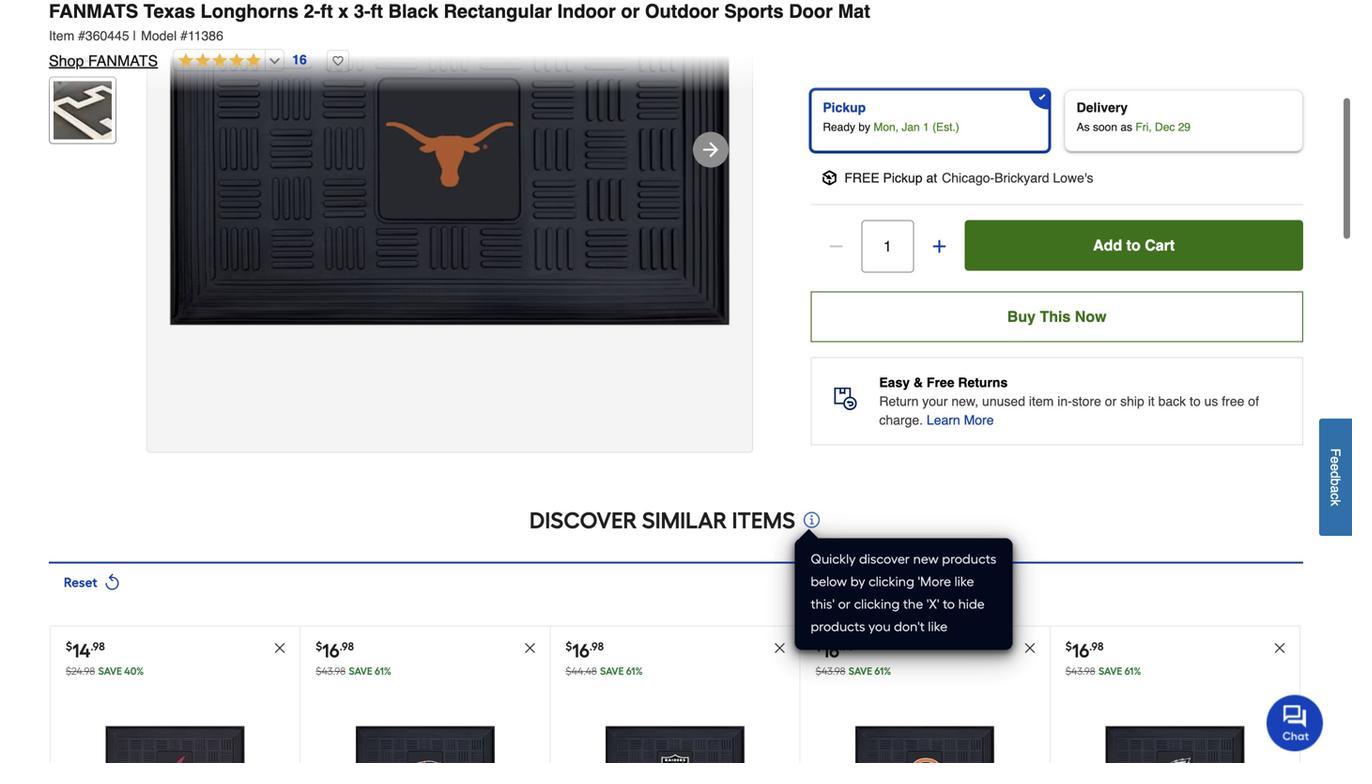 Task type: describe. For each thing, give the bounding box(es) containing it.
$43.98 for fanmats philadelphia eagles 2-ft x 3-ft black rectangular indoor or outdoor sports door mat image
[[1066, 666, 1096, 678]]

items
[[733, 507, 796, 534]]

pickup ready by mon, jan 1 (est.)
[[823, 100, 960, 134]]

x
[[338, 0, 349, 22]]

fanmats philadelphia eagles 2-ft x 3-ft black rectangular indoor or outdoor sports door mat image
[[1101, 697, 1251, 764]]

.98 for fanmats las vegas raiders 2-ft x 3-ft black rectangular outdoor sports door mat image
[[590, 641, 604, 654]]

new
[[914, 551, 939, 567]]

16 for fanmats las vegas raiders 2-ft x 3-ft black rectangular outdoor sports door mat image
[[573, 640, 590, 663]]

shop
[[49, 52, 84, 70]]

c
[[1329, 493, 1344, 500]]

buy
[[1008, 308, 1036, 325]]

by inside quickly discover new products below by clicking 'more like this' or clicking the 'x' to hide products you don't like
[[851, 574, 866, 590]]

don't
[[895, 619, 925, 635]]

$ 16 .98 for fanmats new england patriots 2-ft x 3-ft black rectangular indoor or outdoor sports door mat image
[[316, 640, 354, 663]]

61% for fanmats las vegas raiders 2-ft x 3-ft black rectangular outdoor sports door mat image
[[626, 666, 643, 678]]

to inside easy & free returns return your new, unused item in-store or ship it back to us free of charge.
[[1190, 394, 1201, 409]]

11386
[[188, 28, 223, 43]]

option group containing pickup
[[804, 82, 1312, 159]]

quickly
[[811, 551, 856, 567]]

or inside quickly discover new products below by clicking 'more like this' or clicking the 'x' to hide products you don't like
[[839, 597, 851, 612]]

$44.48
[[566, 666, 597, 678]]

$ for fanmats chicago bears 2-ft x 3-ft black rectangular outdoor sports door mat image
[[816, 641, 823, 654]]

.98 for fanmats new england patriots 2-ft x 3-ft black rectangular indoor or outdoor sports door mat image
[[340, 641, 354, 654]]

mat
[[839, 0, 871, 22]]

3-
[[354, 0, 371, 22]]

mon,
[[874, 121, 899, 134]]

now
[[1076, 308, 1107, 325]]

as
[[1121, 121, 1133, 134]]

fanmats chicago bears 2-ft x 3-ft black rectangular outdoor sports door mat image
[[850, 697, 1001, 764]]

sports
[[725, 0, 784, 22]]

of
[[1249, 394, 1260, 409]]

close image for fanmats las vegas raiders 2-ft x 3-ft black rectangular outdoor sports door mat image
[[774, 642, 787, 655]]

fanmats new england patriots 2-ft x 3-ft black rectangular indoor or outdoor sports door mat image
[[350, 697, 501, 764]]

1 ft from the left
[[321, 0, 333, 22]]

title image
[[54, 4, 112, 63]]

plus image
[[930, 237, 949, 256]]

model
[[141, 28, 177, 43]]

$ for fanmats philadelphia eagles 2-ft x 3-ft black rectangular indoor or outdoor sports door mat image
[[1066, 641, 1073, 654]]

to inside button
[[1127, 237, 1141, 254]]

soon
[[1094, 121, 1118, 134]]

item number 3 6 0 4 4 5 and model number 1 1 3 8 6 element
[[49, 26, 1304, 45]]

2 e from the top
[[1329, 464, 1344, 471]]

29
[[1179, 121, 1191, 134]]

buy this now
[[1008, 308, 1107, 325]]

add to cart
[[1094, 237, 1176, 254]]

chicago-
[[943, 170, 995, 185]]

return
[[880, 394, 919, 409]]

|
[[133, 28, 136, 43]]

us
[[1205, 394, 1219, 409]]

fanmats inside the fanmats texas longhorns 2-ft x 3-ft black rectangular indoor or outdoor sports door mat item # 360445 | model # 11386
[[49, 0, 138, 22]]

info outlined image
[[802, 510, 823, 531]]

below
[[811, 574, 848, 590]]

new,
[[952, 394, 979, 409]]

save for fanmats new england patriots 2-ft x 3-ft black rectangular indoor or outdoor sports door mat image
[[349, 666, 373, 678]]

close image for 'fanmats atlanta braves 2-ft x 3-ft black rectangular outdoor sports door mat' image
[[274, 642, 287, 655]]

$ 14 .98
[[66, 640, 105, 663]]

2 ft from the left
[[371, 0, 383, 22]]

0 vertical spatial like
[[955, 574, 975, 590]]

the
[[904, 597, 924, 612]]

'more
[[918, 574, 952, 590]]

discover
[[530, 507, 637, 534]]

hide
[[959, 597, 985, 612]]

to inside quickly discover new products below by clicking 'more like this' or clicking the 'x' to hide products you don't like
[[943, 597, 956, 612]]

1 vertical spatial clicking
[[855, 597, 900, 612]]

2-
[[304, 0, 321, 22]]

16 for fanmats chicago bears 2-ft x 3-ft black rectangular outdoor sports door mat image
[[823, 640, 840, 663]]

360445
[[85, 28, 129, 43]]

a
[[1329, 486, 1344, 493]]

free
[[845, 170, 880, 185]]

by inside pickup ready by mon, jan 1 (est.)
[[859, 121, 871, 134]]

'x'
[[927, 597, 940, 612]]

close image for fanmats philadelphia eagles 2-ft x 3-ft black rectangular indoor or outdoor sports door mat image
[[1274, 642, 1287, 655]]

(est.)
[[933, 121, 960, 134]]

door
[[789, 0, 833, 22]]

40%
[[124, 666, 144, 678]]

16 for fanmats new england patriots 2-ft x 3-ft black rectangular indoor or outdoor sports door mat image
[[322, 640, 340, 663]]

your
[[923, 394, 948, 409]]

you
[[869, 619, 891, 635]]

1 vertical spatial like
[[929, 619, 948, 635]]

add
[[1094, 237, 1123, 254]]

reset
[[64, 575, 98, 591]]

f e e d b a c k
[[1329, 449, 1344, 507]]

it
[[1149, 394, 1155, 409]]

1 vertical spatial pickup
[[884, 170, 923, 185]]

pickup inside pickup ready by mon, jan 1 (est.)
[[823, 100, 866, 115]]

at
[[927, 170, 938, 185]]

outdoor
[[645, 0, 719, 22]]

quickly discover new products below by clicking 'more like this' or clicking the 'x' to hide products you don't like
[[811, 551, 997, 635]]

rotate left image
[[101, 572, 123, 593]]

learn
[[927, 413, 961, 428]]

pickup image
[[822, 170, 837, 185]]

$ 16 .98 for fanmats philadelphia eagles 2-ft x 3-ft black rectangular indoor or outdoor sports door mat image
[[1066, 640, 1104, 663]]

$ 16 .98 for fanmats chicago bears 2-ft x 3-ft black rectangular outdoor sports door mat image
[[816, 640, 854, 663]]

more
[[965, 413, 995, 428]]

61% for fanmats chicago bears 2-ft x 3-ft black rectangular outdoor sports door mat image
[[875, 666, 892, 678]]

d
[[1329, 471, 1344, 479]]

arrow right image
[[700, 138, 723, 161]]

1 vertical spatial products
[[811, 619, 866, 635]]



Task type: vqa. For each thing, say whether or not it's contained in the screenshot.
sanded link
no



Task type: locate. For each thing, give the bounding box(es) containing it.
16 for fanmats philadelphia eagles 2-ft x 3-ft black rectangular indoor or outdoor sports door mat image
[[1073, 640, 1090, 663]]

$
[[66, 641, 72, 654], [316, 641, 322, 654], [566, 641, 573, 654], [816, 641, 823, 654], [1066, 641, 1073, 654]]

pickup left at
[[884, 170, 923, 185]]

ready
[[823, 121, 856, 134]]

fanmats  #11386 - thumbnail4 image
[[54, 81, 112, 139]]

item
[[1030, 394, 1054, 409]]

2 $43.98 from the left
[[816, 666, 846, 678]]

4 $ from the left
[[816, 641, 823, 654]]

1 horizontal spatial or
[[839, 597, 851, 612]]

as
[[1077, 121, 1091, 134]]

discover similar items heading
[[530, 502, 796, 540]]

1 .98 from the left
[[91, 641, 105, 654]]

2 vertical spatial to
[[943, 597, 956, 612]]

$ inside $ 14 .98
[[66, 641, 72, 654]]

to left the us
[[1190, 394, 1201, 409]]

free pickup at chicago-brickyard lowe's
[[845, 170, 1094, 185]]

fri,
[[1136, 121, 1153, 134]]

$43.98 save 61% up fanmats new england patriots 2-ft x 3-ft black rectangular indoor or outdoor sports door mat image
[[316, 666, 392, 678]]

brickyard
[[995, 170, 1050, 185]]

Stepper number input field with increment and decrement buttons number field
[[862, 220, 915, 273]]

fanmats las vegas raiders 2-ft x 3-ft black rectangular outdoor sports door mat image
[[600, 697, 751, 764]]

1 # from the left
[[78, 28, 85, 43]]

b
[[1329, 479, 1344, 486]]

cart
[[1146, 237, 1176, 254]]

$43.98 save 61% for fanmats philadelphia eagles 2-ft x 3-ft black rectangular indoor or outdoor sports door mat image
[[1066, 666, 1142, 678]]

61% right the "$44.48"
[[626, 666, 643, 678]]

by left mon,
[[859, 121, 871, 134]]

2 horizontal spatial $43.98
[[1066, 666, 1096, 678]]

save up fanmats new england patriots 2-ft x 3-ft black rectangular indoor or outdoor sports door mat image
[[349, 666, 373, 678]]

5 save from the left
[[1099, 666, 1123, 678]]

1 $43.98 from the left
[[316, 666, 346, 678]]

2 horizontal spatial to
[[1190, 394, 1201, 409]]

$24.98
[[66, 666, 95, 678]]

61% up fanmats philadelphia eagles 2-ft x 3-ft black rectangular indoor or outdoor sports door mat image
[[1125, 666, 1142, 678]]

61% up fanmats new england patriots 2-ft x 3-ft black rectangular indoor or outdoor sports door mat image
[[375, 666, 392, 678]]

save
[[98, 666, 122, 678], [349, 666, 373, 678], [600, 666, 624, 678], [849, 666, 873, 678], [1099, 666, 1123, 678]]

or inside the fanmats texas longhorns 2-ft x 3-ft black rectangular indoor or outdoor sports door mat item # 360445 | model # 11386
[[621, 0, 640, 22]]

$ 16 .98
[[316, 640, 354, 663], [566, 640, 604, 663], [816, 640, 854, 663], [1066, 640, 1104, 663]]

or for indoor
[[621, 0, 640, 22]]

indoor
[[558, 0, 616, 22]]

ft right x
[[371, 0, 383, 22]]

by right below
[[851, 574, 866, 590]]

dec
[[1156, 121, 1176, 134]]

or right indoor
[[621, 0, 640, 22]]

delivery
[[1077, 100, 1129, 115]]

2 .98 from the left
[[340, 641, 354, 654]]

1 horizontal spatial $43.98
[[816, 666, 846, 678]]

clicking up you
[[855, 597, 900, 612]]

2 vertical spatial or
[[839, 597, 851, 612]]

0 horizontal spatial $43.98 save 61%
[[316, 666, 392, 678]]

$24.98 save 40%
[[66, 666, 144, 678]]

e up b
[[1329, 464, 1344, 471]]

$43.98 save 61% up fanmats philadelphia eagles 2-ft x 3-ft black rectangular indoor or outdoor sports door mat image
[[1066, 666, 1142, 678]]

e up d
[[1329, 457, 1344, 464]]

0 vertical spatial or
[[621, 0, 640, 22]]

3 close image from the left
[[1024, 642, 1037, 655]]

shop fanmats
[[49, 52, 158, 70]]

fanmats texas longhorns 2-ft x 3-ft black rectangular indoor or outdoor sports door mat item # 360445 | model # 11386
[[49, 0, 871, 43]]

2 close image from the left
[[774, 642, 787, 655]]

1 horizontal spatial $43.98 save 61%
[[816, 666, 892, 678]]

like up hide
[[955, 574, 975, 590]]

fanmats up the 360445
[[49, 0, 138, 22]]

0 horizontal spatial #
[[78, 28, 85, 43]]

14
[[72, 640, 91, 663]]

save for fanmats chicago bears 2-ft x 3-ft black rectangular outdoor sports door mat image
[[849, 666, 873, 678]]

0 vertical spatial clicking
[[869, 574, 915, 590]]

or left ship
[[1106, 394, 1117, 409]]

1 vertical spatial fanmats
[[88, 52, 158, 70]]

$43.98 save 61% for fanmats new england patriots 2-ft x 3-ft black rectangular indoor or outdoor sports door mat image
[[316, 666, 392, 678]]

f
[[1329, 449, 1344, 457]]

2 horizontal spatial $43.98 save 61%
[[1066, 666, 1142, 678]]

0 vertical spatial fanmats
[[49, 0, 138, 22]]

1 $ 16 .98 from the left
[[316, 640, 354, 663]]

add to cart button
[[965, 220, 1304, 271]]

4 close image from the left
[[1274, 642, 1287, 655]]

0 vertical spatial to
[[1127, 237, 1141, 254]]

0 horizontal spatial pickup
[[823, 100, 866, 115]]

or
[[621, 0, 640, 22], [1106, 394, 1117, 409], [839, 597, 851, 612]]

0 vertical spatial pickup
[[823, 100, 866, 115]]

save right the "$44.48"
[[600, 666, 624, 678]]

save for fanmats las vegas raiders 2-ft x 3-ft black rectangular outdoor sports door mat image
[[600, 666, 624, 678]]

1 e from the top
[[1329, 457, 1344, 464]]

1 61% from the left
[[375, 666, 392, 678]]

buy this now button
[[811, 292, 1304, 342]]

close image
[[524, 642, 537, 655]]

2 horizontal spatial or
[[1106, 394, 1117, 409]]

learn more link
[[927, 411, 995, 430]]

2 $ from the left
[[316, 641, 322, 654]]

.98 inside $ 14 .98
[[91, 641, 105, 654]]

heart outline image
[[327, 50, 349, 72]]

learn more
[[927, 413, 995, 428]]

4.8 stars image
[[174, 53, 261, 70]]

$43.98 save 61% down you
[[816, 666, 892, 678]]

similar
[[642, 507, 728, 534]]

3 61% from the left
[[875, 666, 892, 678]]

or right this'
[[839, 597, 851, 612]]

easy
[[880, 375, 910, 390]]

4 $ 16 .98 from the left
[[1066, 640, 1104, 663]]

ft left x
[[321, 0, 333, 22]]

# right model
[[181, 28, 188, 43]]

3 $ 16 .98 from the left
[[816, 640, 854, 663]]

# right item
[[78, 28, 85, 43]]

.98 for fanmats philadelphia eagles 2-ft x 3-ft black rectangular indoor or outdoor sports door mat image
[[1090, 641, 1104, 654]]

discover
[[860, 551, 911, 567]]

pickup up ready
[[823, 100, 866, 115]]

easy & free returns return your new, unused item in-store or ship it back to us free of charge.
[[880, 375, 1260, 428]]

0 horizontal spatial ft
[[321, 0, 333, 22]]

3 $43.98 from the left
[[1066, 666, 1096, 678]]

1
[[924, 121, 930, 134]]

like
[[955, 574, 975, 590], [929, 619, 948, 635]]

#
[[78, 28, 85, 43], [181, 28, 188, 43]]

returns
[[959, 375, 1008, 390]]

option group
[[804, 82, 1312, 159]]

fanmats  #11386 image
[[148, 0, 753, 452]]

2 save from the left
[[349, 666, 373, 678]]

3 save from the left
[[600, 666, 624, 678]]

1 $43.98 save 61% from the left
[[316, 666, 392, 678]]

or inside easy & free returns return your new, unused item in-store or ship it back to us free of charge.
[[1106, 394, 1117, 409]]

delivery as soon as fri, dec 29
[[1077, 100, 1191, 134]]

this'
[[811, 597, 835, 612]]

0 horizontal spatial to
[[943, 597, 956, 612]]

clicking
[[869, 574, 915, 590], [855, 597, 900, 612]]

4 61% from the left
[[1125, 666, 1142, 678]]

close image
[[274, 642, 287, 655], [774, 642, 787, 655], [1024, 642, 1037, 655], [1274, 642, 1287, 655]]

products up 'more on the bottom
[[943, 551, 997, 567]]

2 # from the left
[[181, 28, 188, 43]]

jan
[[902, 121, 921, 134]]

1 horizontal spatial ft
[[371, 0, 383, 22]]

2 61% from the left
[[626, 666, 643, 678]]

1 $ from the left
[[66, 641, 72, 654]]

to right add
[[1127, 237, 1141, 254]]

save down you
[[849, 666, 873, 678]]

discover similar items
[[530, 507, 796, 534]]

fanmats
[[49, 0, 138, 22], [88, 52, 158, 70]]

$ for fanmats new england patriots 2-ft x 3-ft black rectangular indoor or outdoor sports door mat image
[[316, 641, 322, 654]]

item
[[49, 28, 74, 43]]

.98 for fanmats chicago bears 2-ft x 3-ft black rectangular outdoor sports door mat image
[[840, 641, 854, 654]]

$43.98 for fanmats chicago bears 2-ft x 3-ft black rectangular outdoor sports door mat image
[[816, 666, 846, 678]]

this
[[1041, 308, 1071, 325]]

close image for fanmats chicago bears 2-ft x 3-ft black rectangular outdoor sports door mat image
[[1024, 642, 1037, 655]]

free
[[1223, 394, 1245, 409]]

1 horizontal spatial like
[[955, 574, 975, 590]]

1 vertical spatial to
[[1190, 394, 1201, 409]]

1 horizontal spatial pickup
[[884, 170, 923, 185]]

3 $ from the left
[[566, 641, 573, 654]]

1 vertical spatial by
[[851, 574, 866, 590]]

f e e d b a c k button
[[1320, 419, 1353, 536]]

3 $43.98 save 61% from the left
[[1066, 666, 1142, 678]]

longhorns
[[201, 0, 299, 22]]

1 save from the left
[[98, 666, 122, 678]]

4 save from the left
[[849, 666, 873, 678]]

5 $ from the left
[[1066, 641, 1073, 654]]

1 close image from the left
[[274, 642, 287, 655]]

chat invite button image
[[1267, 695, 1325, 752]]

save up fanmats philadelphia eagles 2-ft x 3-ft black rectangular indoor or outdoor sports door mat image
[[1099, 666, 1123, 678]]

$ for fanmats las vegas raiders 2-ft x 3-ft black rectangular outdoor sports door mat image
[[566, 641, 573, 654]]

61%
[[375, 666, 392, 678], [626, 666, 643, 678], [875, 666, 892, 678], [1125, 666, 1142, 678]]

2 $ 16 .98 from the left
[[566, 640, 604, 663]]

k
[[1329, 500, 1344, 507]]

save for 'fanmats atlanta braves 2-ft x 3-ft black rectangular outdoor sports door mat' image
[[98, 666, 122, 678]]

unused
[[983, 394, 1026, 409]]

clicking down discover
[[869, 574, 915, 590]]

3 .98 from the left
[[590, 641, 604, 654]]

store
[[1073, 394, 1102, 409]]

$43.98 for fanmats new england patriots 2-ft x 3-ft black rectangular indoor or outdoor sports door mat image
[[316, 666, 346, 678]]

save left 40%
[[98, 666, 122, 678]]

61% for fanmats new england patriots 2-ft x 3-ft black rectangular indoor or outdoor sports door mat image
[[375, 666, 392, 678]]

.98 for 'fanmats atlanta braves 2-ft x 3-ft black rectangular outdoor sports door mat' image
[[91, 641, 105, 654]]

1 vertical spatial or
[[1106, 394, 1117, 409]]

$44.48 save 61%
[[566, 666, 643, 678]]

minus image
[[827, 237, 846, 256]]

or for store
[[1106, 394, 1117, 409]]

like down ''x'' in the bottom right of the page
[[929, 619, 948, 635]]

in-
[[1058, 394, 1073, 409]]

texas
[[144, 0, 195, 22]]

$43.98 save 61%
[[316, 666, 392, 678], [816, 666, 892, 678], [1066, 666, 1142, 678]]

4 .98 from the left
[[840, 641, 854, 654]]

back
[[1159, 394, 1187, 409]]

1 horizontal spatial #
[[181, 28, 188, 43]]

&
[[914, 375, 924, 390]]

free
[[927, 375, 955, 390]]

2 $43.98 save 61% from the left
[[816, 666, 892, 678]]

1 horizontal spatial products
[[943, 551, 997, 567]]

products
[[943, 551, 997, 567], [811, 619, 866, 635]]

1 horizontal spatial to
[[1127, 237, 1141, 254]]

rectangular
[[444, 0, 552, 22]]

0 horizontal spatial or
[[621, 0, 640, 22]]

$43.98 save 61% for fanmats chicago bears 2-ft x 3-ft black rectangular outdoor sports door mat image
[[816, 666, 892, 678]]

charge.
[[880, 413, 924, 428]]

5 .98 from the left
[[1090, 641, 1104, 654]]

61% for fanmats philadelphia eagles 2-ft x 3-ft black rectangular indoor or outdoor sports door mat image
[[1125, 666, 1142, 678]]

0 horizontal spatial products
[[811, 619, 866, 635]]

0 horizontal spatial $43.98
[[316, 666, 346, 678]]

save for fanmats philadelphia eagles 2-ft x 3-ft black rectangular indoor or outdoor sports door mat image
[[1099, 666, 1123, 678]]

to right ''x'' in the bottom right of the page
[[943, 597, 956, 612]]

0 vertical spatial products
[[943, 551, 997, 567]]

$ 16 .98 for fanmats las vegas raiders 2-ft x 3-ft black rectangular outdoor sports door mat image
[[566, 640, 604, 663]]

$ for 'fanmats atlanta braves 2-ft x 3-ft black rectangular outdoor sports door mat' image
[[66, 641, 72, 654]]

fanmats atlanta braves 2-ft x 3-ft black rectangular outdoor sports door mat image
[[100, 697, 250, 764]]

0 vertical spatial by
[[859, 121, 871, 134]]

ship
[[1121, 394, 1145, 409]]

lowe's
[[1054, 170, 1094, 185]]

0 horizontal spatial like
[[929, 619, 948, 635]]

ft
[[321, 0, 333, 22], [371, 0, 383, 22]]

61% down you
[[875, 666, 892, 678]]

products down this'
[[811, 619, 866, 635]]

fanmats down |
[[88, 52, 158, 70]]



